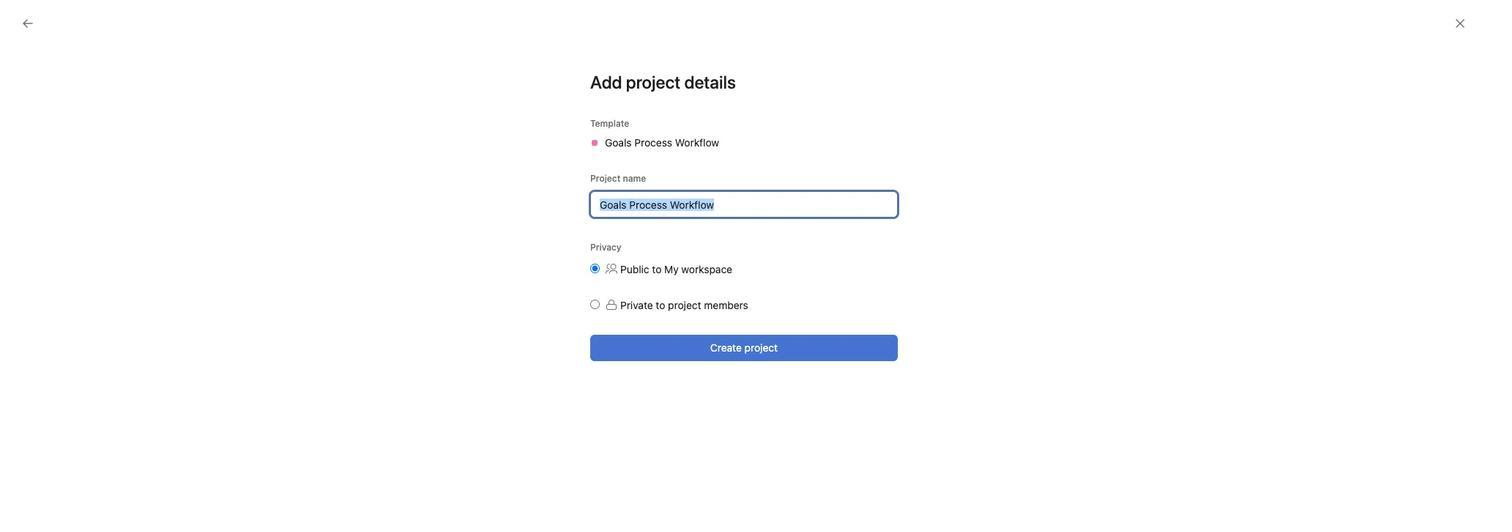 Task type: describe. For each thing, give the bounding box(es) containing it.
create
[[711, 341, 742, 354]]

add
[[590, 72, 622, 92]]

to for my
[[652, 263, 662, 275]]

Private to project members radio
[[590, 300, 600, 309]]

create project button
[[590, 335, 898, 361]]

template
[[590, 118, 629, 129]]

close image
[[1455, 18, 1467, 29]]

workspace
[[682, 263, 733, 275]]

hide sidebar image
[[19, 12, 31, 23]]

project for add
[[626, 72, 681, 92]]

goals process workflow
[[605, 136, 719, 149]]

2 cell from the left
[[968, 177, 1115, 204]]

privacy
[[590, 242, 622, 253]]

Project name text field
[[590, 191, 898, 218]]

my
[[665, 263, 679, 275]]

2 row from the top
[[176, 177, 1489, 178]]

go back image
[[22, 18, 34, 29]]

add project details
[[590, 72, 736, 92]]

Public to My workspace radio
[[590, 264, 600, 273]]



Task type: locate. For each thing, give the bounding box(es) containing it.
project right create
[[745, 341, 778, 354]]

project name
[[590, 173, 646, 184]]

to for project
[[656, 299, 665, 311]]

1 row from the top
[[176, 150, 1489, 177]]

create project
[[711, 341, 778, 354]]

name
[[623, 173, 646, 184]]

members
[[704, 299, 749, 311]]

to right the private
[[656, 299, 665, 311]]

row
[[176, 150, 1489, 177], [176, 177, 1489, 178], [176, 177, 1489, 206]]

4 cell from the left
[[1347, 177, 1435, 204]]

workflow
[[675, 136, 719, 149]]

project
[[626, 72, 681, 92], [668, 299, 701, 311], [745, 341, 778, 354]]

project right add on the left of page
[[626, 72, 681, 92]]

1 cell from the left
[[176, 177, 969, 206]]

to left my
[[652, 263, 662, 275]]

2 vertical spatial project
[[745, 341, 778, 354]]

project
[[590, 173, 621, 184]]

goals
[[605, 136, 632, 149]]

3 cell from the left
[[1114, 177, 1261, 204]]

due date for cross-functional project plan cell
[[1260, 177, 1348, 204]]

3 row from the top
[[176, 177, 1489, 206]]

private
[[620, 299, 653, 311]]

1 vertical spatial to
[[656, 299, 665, 311]]

to
[[652, 263, 662, 275], [656, 299, 665, 311]]

project for create
[[745, 341, 778, 354]]

1 vertical spatial project
[[668, 299, 701, 311]]

public
[[620, 263, 649, 275]]

0 vertical spatial project
[[626, 72, 681, 92]]

public to my workspace
[[620, 263, 733, 275]]

project down public to my workspace on the left bottom
[[668, 299, 701, 311]]

0 vertical spatial to
[[652, 263, 662, 275]]

details
[[684, 72, 736, 92]]

list box
[[571, 6, 923, 29]]

project inside create project button
[[745, 341, 778, 354]]

process
[[635, 136, 672, 149]]

private to project members
[[620, 299, 749, 311]]

cell
[[176, 177, 969, 206], [968, 177, 1115, 204], [1114, 177, 1261, 204], [1347, 177, 1435, 204]]



Task type: vqa. For each thing, say whether or not it's contained in the screenshot.
Completed checkbox associated with 5️⃣
no



